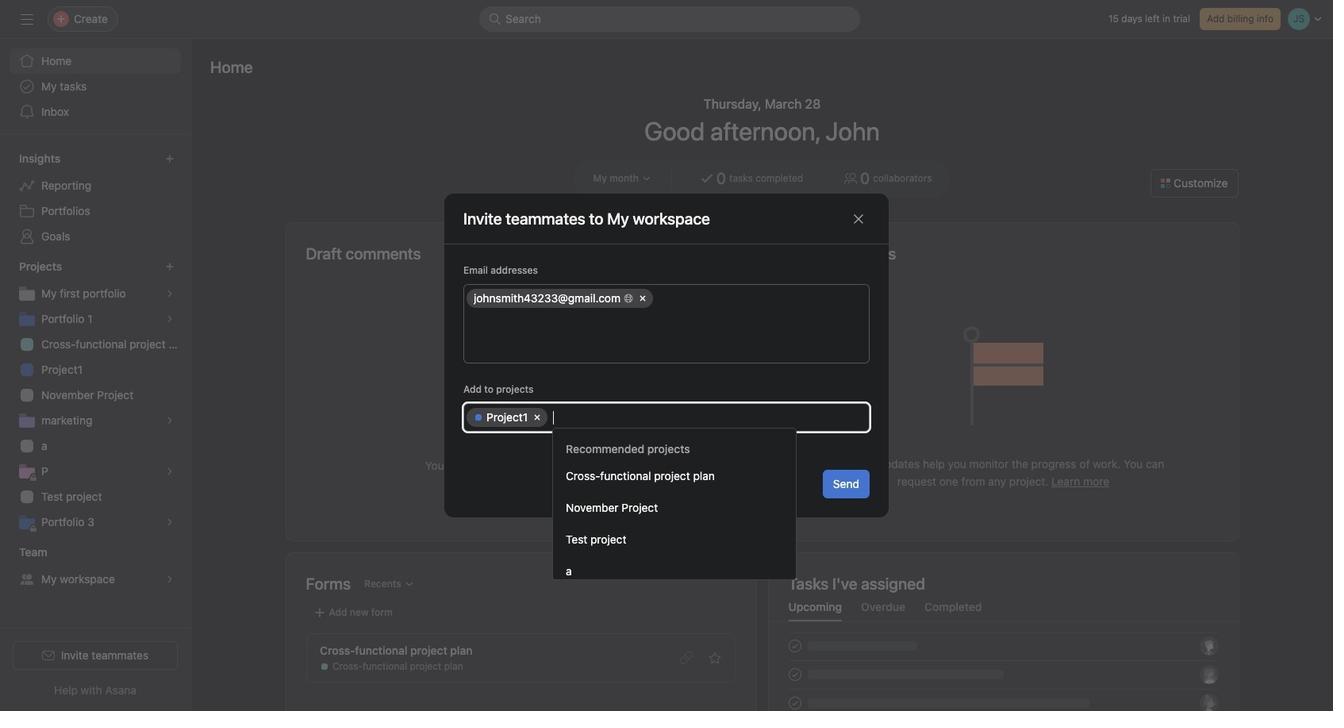 Task type: describe. For each thing, give the bounding box(es) containing it.
copy form link image
[[680, 651, 692, 664]]

1 row from the top
[[464, 285, 869, 312]]

prominent image
[[489, 13, 502, 25]]

hide sidebar image
[[21, 13, 33, 25]]

insights element
[[0, 144, 190, 252]]

projects element
[[0, 252, 190, 538]]

global element
[[0, 39, 190, 134]]



Task type: vqa. For each thing, say whether or not it's contained in the screenshot.
the bottommost Row
yes



Task type: locate. For each thing, give the bounding box(es) containing it.
add to favorites image
[[708, 651, 721, 664]]

cell
[[467, 289, 653, 308], [656, 289, 864, 308], [467, 408, 548, 427]]

teams element
[[0, 538, 190, 595]]

1 vertical spatial row
[[464, 404, 869, 431]]

dialog
[[444, 194, 889, 517]]

0 vertical spatial row
[[464, 285, 869, 312]]

list box
[[479, 6, 860, 32]]

2 row from the top
[[464, 404, 869, 431]]

none text field inside row
[[553, 408, 861, 427]]

close this dialog image
[[852, 212, 865, 225]]

row
[[464, 285, 869, 312], [464, 404, 869, 431]]

None text field
[[553, 408, 861, 427]]



